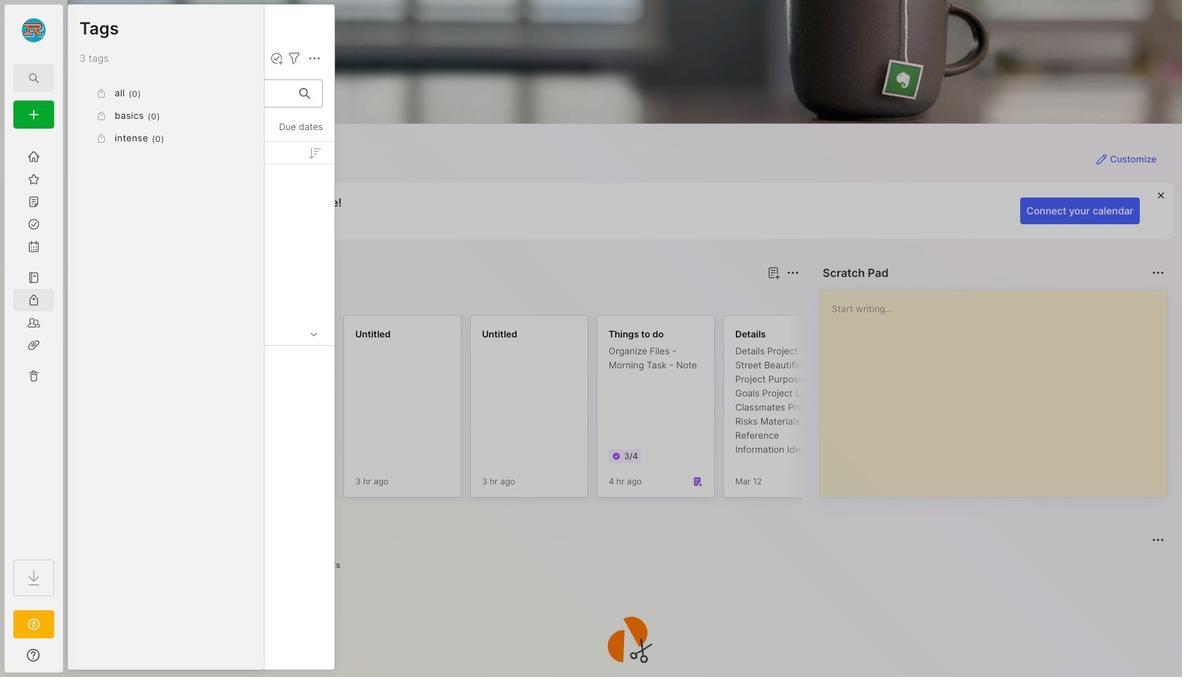 Task type: vqa. For each thing, say whether or not it's contained in the screenshot.
11th Row
yes



Task type: locate. For each thing, give the bounding box(es) containing it.
Find tasks… text field
[[82, 82, 291, 105]]

account image
[[22, 18, 46, 42]]

tab
[[140, 290, 197, 307], [265, 557, 302, 574], [308, 557, 347, 574]]

0 horizontal spatial tab
[[140, 290, 197, 307]]

row group
[[80, 82, 253, 150], [68, 142, 334, 616], [90, 315, 1182, 507]]

upgrade image
[[25, 617, 42, 633]]

12 row from the top
[[74, 550, 329, 576]]

edit search image
[[25, 70, 42, 87]]

home image
[[27, 150, 41, 164]]

2 horizontal spatial tab
[[308, 557, 347, 574]]

tab list
[[93, 557, 1163, 574]]

new task image
[[270, 51, 284, 65]]

11 row from the top
[[74, 522, 329, 548]]

10 row from the top
[[74, 494, 329, 519]]

4 row from the top
[[74, 269, 329, 294]]

collapse 01_completed image
[[307, 327, 321, 341]]

tree
[[5, 137, 63, 548]]

row
[[74, 172, 329, 210], [74, 213, 329, 238], [74, 241, 329, 266], [74, 269, 329, 294], [74, 353, 329, 379], [74, 381, 329, 407], [74, 410, 329, 435], [74, 438, 329, 463], [74, 466, 329, 491], [74, 494, 329, 519], [74, 522, 329, 548], [74, 550, 329, 576], [74, 579, 329, 604]]

13 row from the top
[[74, 579, 329, 604]]



Task type: describe. For each thing, give the bounding box(es) containing it.
8 row from the top
[[74, 438, 329, 463]]

3 row from the top
[[74, 241, 329, 266]]

2 row from the top
[[74, 213, 329, 238]]

Start writing… text field
[[832, 291, 1167, 486]]

main element
[[0, 0, 68, 678]]

1 horizontal spatial tab
[[265, 557, 302, 574]]

WHAT'S NEW field
[[5, 645, 63, 667]]

Account field
[[5, 16, 63, 44]]

9 row from the top
[[74, 466, 329, 491]]

tree inside main element
[[5, 137, 63, 548]]

1 row from the top
[[74, 172, 329, 210]]

5 row from the top
[[74, 353, 329, 379]]

7 row from the top
[[74, 410, 329, 435]]

6 row from the top
[[74, 381, 329, 407]]

click to expand image
[[62, 652, 72, 669]]



